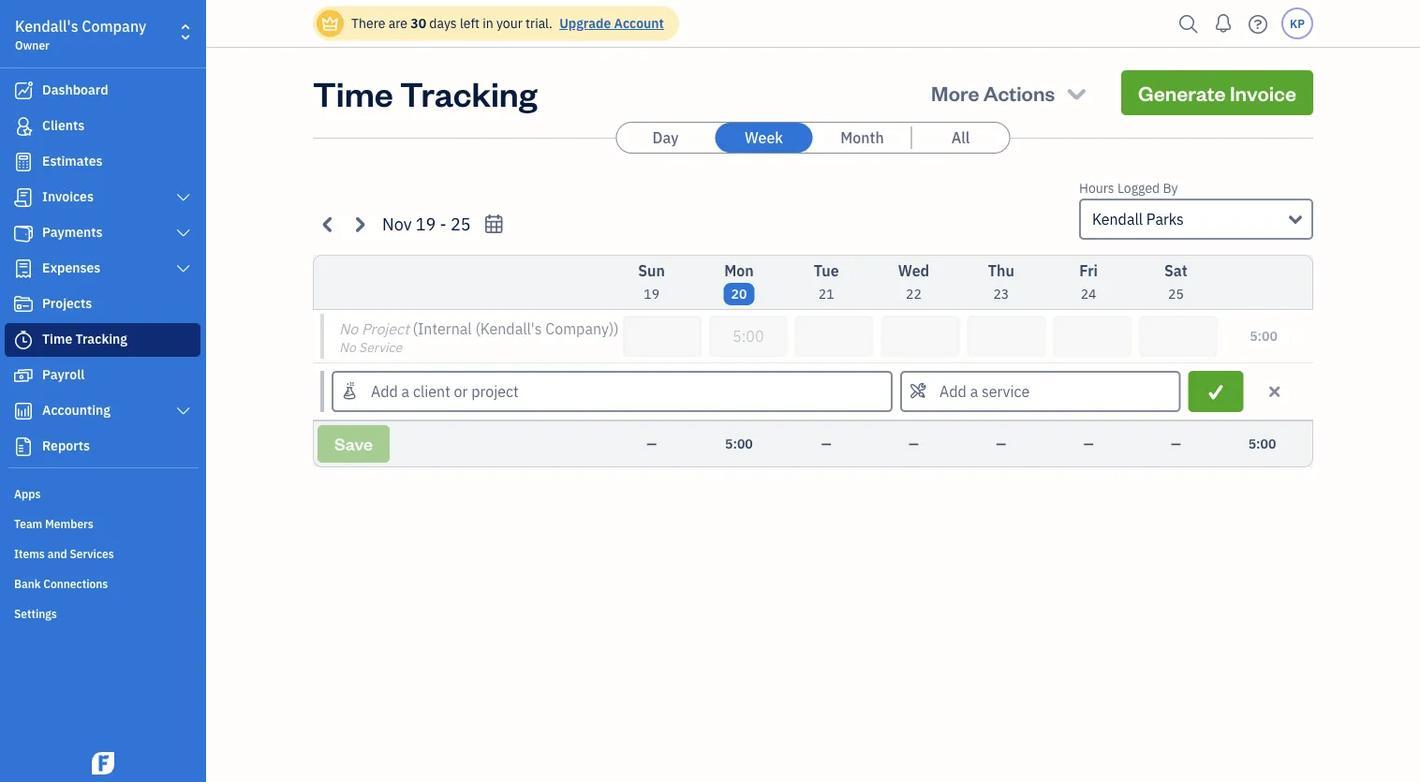 Task type: describe. For each thing, give the bounding box(es) containing it.
go to help image
[[1244, 10, 1274, 38]]

more actions button
[[915, 70, 1107, 115]]

20
[[731, 285, 747, 303]]

sat
[[1165, 261, 1188, 281]]

upgrade
[[560, 15, 611, 32]]

19 for sun
[[644, 285, 660, 303]]

reports link
[[5, 430, 201, 464]]

payroll
[[42, 366, 85, 383]]

items
[[14, 546, 45, 561]]

tue
[[814, 261, 839, 281]]

month link
[[814, 123, 911, 153]]

25 inside 'sat 25'
[[1169, 285, 1184, 303]]

owner
[[15, 37, 50, 52]]

settings link
[[5, 599, 201, 627]]

)
[[614, 319, 619, 339]]

items and services link
[[5, 539, 201, 567]]

2 duration text field from the left
[[1054, 316, 1132, 357]]

payments link
[[5, 216, 201, 250]]

2 no from the top
[[339, 339, 356, 356]]

parks
[[1147, 209, 1184, 229]]

3 duration text field from the left
[[881, 316, 960, 357]]

wed
[[899, 261, 930, 281]]

expenses
[[42, 259, 101, 276]]

time inside main element
[[42, 330, 72, 348]]

21
[[819, 285, 835, 303]]

estimate image
[[12, 153, 35, 171]]

5 — from the left
[[1084, 435, 1094, 453]]

more
[[932, 79, 980, 106]]

4 duration text field from the left
[[967, 316, 1046, 357]]

hours logged by
[[1080, 179, 1178, 197]]

internal
[[418, 319, 472, 339]]

chevron large down image for expenses
[[175, 261, 192, 276]]

all
[[952, 128, 970, 148]]

-
[[440, 213, 447, 235]]

2 — from the left
[[822, 435, 832, 453]]

1 duration text field from the left
[[795, 316, 874, 357]]

clients
[[42, 117, 85, 134]]

left
[[460, 15, 480, 32]]

upgrade account link
[[556, 15, 664, 32]]

accounting link
[[5, 395, 201, 428]]

there are 30 days left in your trial. upgrade account
[[351, 15, 664, 32]]

(kendall's
[[475, 319, 542, 339]]

team
[[14, 516, 42, 531]]

fri 24
[[1080, 261, 1098, 303]]

kendall's
[[15, 16, 78, 36]]

payment image
[[12, 224, 35, 243]]

generate invoice button
[[1122, 70, 1314, 115]]

report image
[[12, 438, 35, 456]]

thu 23
[[988, 261, 1015, 303]]

search image
[[1174, 10, 1204, 38]]

settings
[[14, 606, 57, 621]]

kp
[[1290, 16, 1305, 31]]

2 duration text field from the left
[[709, 316, 788, 357]]

projects
[[42, 295, 92, 312]]

1 no from the top
[[339, 319, 358, 339]]

23
[[994, 285, 1009, 303]]

nov 19 - 25
[[382, 213, 471, 235]]

apps link
[[5, 479, 201, 507]]

accounting
[[42, 402, 111, 419]]

chart image
[[12, 402, 35, 421]]

day
[[653, 128, 679, 148]]

days
[[430, 15, 457, 32]]

previous week image
[[318, 213, 339, 235]]

chevron large down image for invoices
[[175, 190, 192, 205]]

22
[[906, 285, 922, 303]]

cancel image
[[1267, 380, 1284, 403]]

chevron large down image for accounting
[[175, 404, 192, 419]]

team members link
[[5, 509, 201, 537]]

projects link
[[5, 288, 201, 321]]

mon 20
[[725, 261, 754, 303]]

apps
[[14, 486, 41, 501]]

your
[[497, 15, 523, 32]]

company
[[82, 16, 146, 36]]

chevron large down image for payments
[[175, 226, 192, 241]]

trial.
[[526, 15, 553, 32]]

payroll link
[[5, 359, 201, 393]]

no project ( internal (kendall's company) ) no service
[[339, 319, 619, 356]]

members
[[45, 516, 94, 531]]

chevrondown image
[[1064, 80, 1090, 106]]

by
[[1163, 179, 1178, 197]]

account
[[614, 15, 664, 32]]

money image
[[12, 366, 35, 385]]

4 — from the left
[[996, 435, 1007, 453]]

expense image
[[12, 260, 35, 278]]

week link
[[715, 123, 813, 153]]

project image
[[12, 295, 35, 314]]

reports
[[42, 437, 90, 454]]

invoice image
[[12, 188, 35, 207]]



Task type: vqa. For each thing, say whether or not it's contained in the screenshot.


Task type: locate. For each thing, give the bounding box(es) containing it.
save row image
[[1206, 382, 1227, 401]]

19 for nov
[[416, 213, 436, 235]]

kendall parks
[[1093, 209, 1184, 229]]

chevron large down image
[[175, 261, 192, 276], [175, 404, 192, 419]]

actions
[[984, 79, 1055, 106]]

2 horizontal spatial duration text field
[[1140, 316, 1218, 357]]

duration text field down 22
[[881, 316, 960, 357]]

items and services
[[14, 546, 114, 561]]

client image
[[12, 117, 35, 136]]

kp button
[[1282, 7, 1314, 39]]

1 horizontal spatial 19
[[644, 285, 660, 303]]

0 vertical spatial chevron large down image
[[175, 190, 192, 205]]

0 horizontal spatial duration text field
[[795, 316, 874, 357]]

no left service
[[339, 339, 356, 356]]

generate invoice
[[1139, 79, 1297, 106]]

sat 25
[[1165, 261, 1188, 303]]

time tracking down 30
[[313, 70, 537, 115]]

1 horizontal spatial tracking
[[400, 70, 537, 115]]

chevron large down image inside payments link
[[175, 226, 192, 241]]

invoices link
[[5, 181, 201, 215]]

duration text field down '20'
[[709, 316, 788, 357]]

time right timer icon
[[42, 330, 72, 348]]

thu
[[988, 261, 1015, 281]]

1 — from the left
[[647, 435, 657, 453]]

Duration text field
[[623, 316, 702, 357], [709, 316, 788, 357], [881, 316, 960, 357], [967, 316, 1046, 357]]

day link
[[617, 123, 715, 153]]

bank connections link
[[5, 569, 201, 597]]

dashboard link
[[5, 74, 201, 108]]

1 horizontal spatial time
[[313, 70, 393, 115]]

chevron large down image up projects link
[[175, 261, 192, 276]]

dashboard
[[42, 81, 108, 98]]

6 — from the left
[[1171, 435, 1182, 453]]

0 horizontal spatial 25
[[451, 213, 471, 235]]

0 vertical spatial tracking
[[400, 70, 537, 115]]

time tracking
[[313, 70, 537, 115], [42, 330, 127, 348]]

Add a client or project text field
[[334, 373, 891, 410]]

1 duration text field from the left
[[623, 316, 702, 357]]

tracking
[[400, 70, 537, 115], [75, 330, 127, 348]]

more actions
[[932, 79, 1055, 106]]

0 vertical spatial time tracking
[[313, 70, 537, 115]]

0 horizontal spatial time tracking
[[42, 330, 127, 348]]

(
[[413, 319, 418, 339]]

chevron large down image up reports "link"
[[175, 404, 192, 419]]

2 chevron large down image from the top
[[175, 226, 192, 241]]

1 vertical spatial 25
[[1169, 285, 1184, 303]]

time tracking link
[[5, 323, 201, 357]]

25 right -
[[451, 213, 471, 235]]

team members
[[14, 516, 94, 531]]

0 horizontal spatial time
[[42, 330, 72, 348]]

estimates link
[[5, 145, 201, 179]]

chevron large down image down invoices link
[[175, 226, 192, 241]]

24
[[1081, 285, 1097, 303]]

invoice
[[1230, 79, 1297, 106]]

next week image
[[349, 213, 370, 235]]

1 vertical spatial tracking
[[75, 330, 127, 348]]

there
[[351, 15, 386, 32]]

1 vertical spatial time tracking
[[42, 330, 127, 348]]

hours
[[1080, 179, 1115, 197]]

time tracking down projects link
[[42, 330, 127, 348]]

in
[[483, 15, 494, 32]]

tracking inside main element
[[75, 330, 127, 348]]

duration text field down 21
[[795, 316, 874, 357]]

duration text field down the 23
[[967, 316, 1046, 357]]

timer image
[[12, 331, 35, 350]]

0 horizontal spatial 19
[[416, 213, 436, 235]]

chevron large down image up payments link
[[175, 190, 192, 205]]

week
[[745, 128, 783, 148]]

main element
[[0, 0, 253, 782]]

freshbooks image
[[88, 752, 118, 775]]

time tracking inside main element
[[42, 330, 127, 348]]

25
[[451, 213, 471, 235], [1169, 285, 1184, 303]]

19 inside the sun 19
[[644, 285, 660, 303]]

1 chevron large down image from the top
[[175, 261, 192, 276]]

Duration text field
[[795, 316, 874, 357], [1054, 316, 1132, 357], [1140, 316, 1218, 357]]

19
[[416, 213, 436, 235], [644, 285, 660, 303]]

bank
[[14, 576, 41, 591]]

clients link
[[5, 110, 201, 143]]

project
[[362, 319, 409, 339]]

3 duration text field from the left
[[1140, 316, 1218, 357]]

1 vertical spatial time
[[42, 330, 72, 348]]

1 horizontal spatial time tracking
[[313, 70, 537, 115]]

0 vertical spatial chevron large down image
[[175, 261, 192, 276]]

1 horizontal spatial 25
[[1169, 285, 1184, 303]]

generate
[[1139, 79, 1226, 106]]

Add a service text field
[[902, 373, 1179, 410]]

nov
[[382, 213, 412, 235]]

bank connections
[[14, 576, 108, 591]]

no left project
[[339, 319, 358, 339]]

sun 19
[[638, 261, 665, 303]]

1 vertical spatial 19
[[644, 285, 660, 303]]

1 vertical spatial chevron large down image
[[175, 226, 192, 241]]

0 vertical spatial 25
[[451, 213, 471, 235]]

duration text field right the )
[[623, 316, 702, 357]]

tracking down left
[[400, 70, 537, 115]]

1 horizontal spatial duration text field
[[1054, 316, 1132, 357]]

kendall
[[1093, 209, 1143, 229]]

19 down sun
[[644, 285, 660, 303]]

duration text field down 'sat 25'
[[1140, 316, 1218, 357]]

25 down sat
[[1169, 285, 1184, 303]]

chevron large down image inside expenses link
[[175, 261, 192, 276]]

0 vertical spatial time
[[313, 70, 393, 115]]

19 left -
[[416, 213, 436, 235]]

services
[[70, 546, 114, 561]]

all link
[[912, 123, 1010, 153]]

dashboard image
[[12, 82, 35, 100]]

sun
[[638, 261, 665, 281]]

crown image
[[320, 14, 340, 33]]

estimates
[[42, 152, 103, 170]]

2 chevron large down image from the top
[[175, 404, 192, 419]]

invoices
[[42, 188, 94, 205]]

expenses link
[[5, 252, 201, 286]]

service
[[359, 339, 402, 356]]

30
[[411, 15, 426, 32]]

kendall parks button
[[1080, 199, 1314, 240]]

payments
[[42, 223, 103, 241]]

—
[[647, 435, 657, 453], [822, 435, 832, 453], [909, 435, 919, 453], [996, 435, 1007, 453], [1084, 435, 1094, 453], [1171, 435, 1182, 453]]

time down 'there'
[[313, 70, 393, 115]]

and
[[47, 546, 67, 561]]

mon
[[725, 261, 754, 281]]

0 horizontal spatial tracking
[[75, 330, 127, 348]]

tracking down projects link
[[75, 330, 127, 348]]

logged
[[1118, 179, 1160, 197]]

fri
[[1080, 261, 1098, 281]]

kendall's company owner
[[15, 16, 146, 52]]

month
[[841, 128, 884, 148]]

duration text field down 24
[[1054, 316, 1132, 357]]

wed 22
[[899, 261, 930, 303]]

chevron large down image
[[175, 190, 192, 205], [175, 226, 192, 241]]

0 vertical spatial 19
[[416, 213, 436, 235]]

choose a date image
[[483, 213, 505, 235]]

are
[[389, 15, 408, 32]]

no
[[339, 319, 358, 339], [339, 339, 356, 356]]

1 chevron large down image from the top
[[175, 190, 192, 205]]

company)
[[546, 319, 614, 339]]

3 — from the left
[[909, 435, 919, 453]]

notifications image
[[1209, 5, 1239, 42]]

1 vertical spatial chevron large down image
[[175, 404, 192, 419]]



